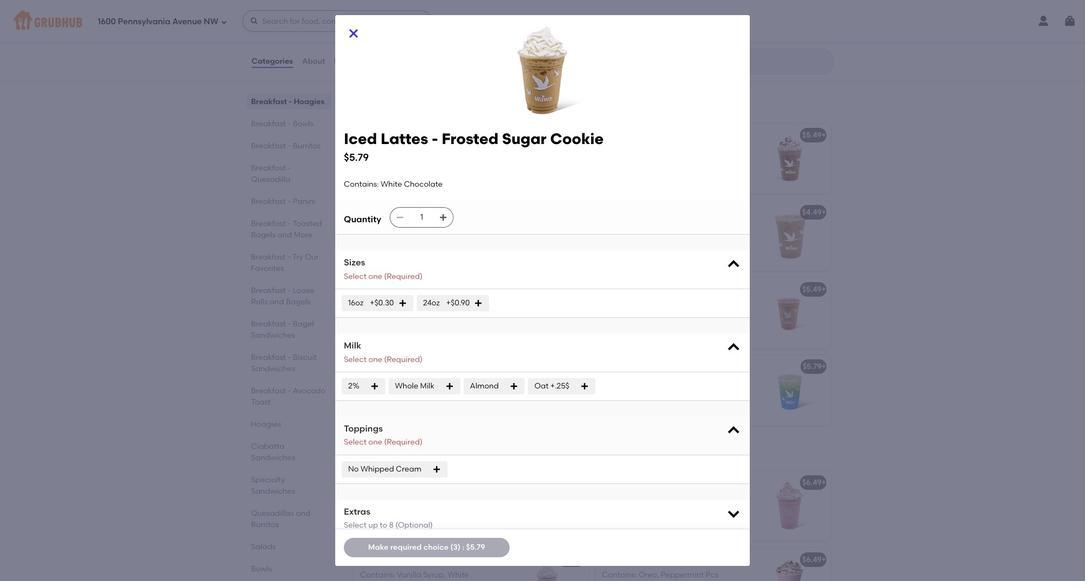 Task type: describe. For each thing, give the bounding box(es) containing it.
quesadillas
[[251, 509, 294, 518]]

one for toppings
[[368, 438, 382, 447]]

bark up 'contains: white chocolate, top with peppermint pcs, mint syrup'
[[693, 478, 710, 487]]

bagel
[[293, 320, 314, 329]]

+$0.90
[[446, 298, 470, 308]]

specialty sandwiches
[[251, 476, 295, 496]]

bagels inside breakfast - toasted bagels and more
[[251, 231, 276, 240]]

steamers - peppermint bark
[[360, 14, 465, 24]]

frosted for iced lattes - frosted sugar cookie $5.79
[[442, 130, 498, 148]]

and for more
[[277, 231, 292, 240]]

vanilla)
[[811, 362, 839, 371]]

avocado
[[293, 387, 326, 396]]

more
[[294, 231, 312, 240]]

cold brews - peppermint bark image
[[750, 278, 831, 348]]

breakfast for breakfast - toasted bagels and more
[[251, 219, 286, 228]]

+ for smoothies - frosted sugar cookie
[[580, 555, 584, 564]]

- inside breakfast - biscuit sandwiches
[[288, 353, 291, 362]]

+ for smoothies - peppermint cookies & cream
[[822, 555, 826, 564]]

steamers
[[360, 14, 395, 24]]

chocolate for iced lattes - peppermint mocha
[[639, 146, 678, 155]]

choice
[[424, 543, 449, 552]]

chocolate down "iced lattes - frosted sugar cookie"
[[420, 146, 459, 155]]

& for milkshakes - peppermint cookies & cream
[[485, 478, 490, 487]]

ciabatta sandwiches
[[251, 442, 295, 463]]

coffee
[[655, 14, 680, 24]]

with inside contains: white chocolate, mint syrup, top with peppermint pcs
[[400, 234, 417, 243]]

cold brews - peppermint mocha image
[[508, 355, 589, 425]]

$6.09 + for iced lattes - frosted sugar cookie
[[560, 130, 584, 140]]

breakfast for breakfast - try our favorites
[[251, 253, 286, 262]]

favorites
[[251, 264, 284, 273]]

syrup inside contains: chocolate sauce, mint syrup
[[602, 157, 623, 166]]

$6.49 + for smoothies - frosted sugar cookie
[[560, 555, 584, 564]]

breakfast - biscuit sandwiches
[[251, 353, 317, 374]]

almond
[[470, 381, 499, 391]]

sizes select one (required)
[[344, 258, 422, 281]]

mocha for iced lattes - peppermint mocha
[[696, 130, 721, 140]]

select for sizes
[[344, 272, 367, 281]]

iced for iced coffees - peppermint mocha
[[360, 285, 376, 294]]

smoothies for smoothies - peppermint bark
[[602, 478, 641, 487]]

svg image inside main navigation navigation
[[250, 17, 258, 25]]

iced lattes - peppermint mocha
[[602, 130, 721, 140]]

smoothies - frosted sugar cookie
[[360, 555, 486, 564]]

0 vertical spatial contains: white chocolate
[[360, 146, 459, 155]]

toasted
[[293, 219, 322, 228]]

salads
[[251, 543, 276, 552]]

iced coffees - peppermint mocha image
[[508, 278, 589, 348]]

breakfast for breakfast - panini
[[251, 197, 286, 206]]

contains: for cold brews - peppermint bark
[[602, 300, 637, 309]]

breakfast - avocado toast tab
[[251, 385, 327, 408]]

(blue
[[748, 362, 767, 371]]

top inside contains: white chocolate, mint syrup, top with peppermint pcs
[[384, 234, 398, 243]]

raspberry,
[[769, 362, 809, 371]]

contains: vanilla syrup, white
[[360, 571, 469, 581]]

chocolate, inside contains: top with peppermint pcs, white chocolate, mint syrup
[[625, 311, 666, 320]]

recharger energy drinks - winter blues (blue raspberry, vanilla)
[[602, 362, 839, 371]]

milk select one (required)
[[344, 341, 422, 364]]

& for smoothies - peppermint cookies & cream
[[725, 555, 731, 564]]

peppermint up contains: chocolate sauce, mint syrup
[[650, 130, 694, 140]]

1600 pennsylvania avenue nw
[[98, 17, 218, 26]]

1600
[[98, 17, 116, 26]]

Input item quantity number field
[[410, 208, 434, 227]]

$5.49 for contains: top with peppermint pcs, white chocolate, mint syrup
[[802, 285, 822, 294]]

no whipped cream
[[348, 465, 421, 474]]

milkshakes
[[360, 478, 401, 487]]

iced for iced lattes - frosted sugar cookie $5.79
[[344, 130, 377, 148]]

sugar for iced lattes - frosted sugar cookie
[[438, 130, 460, 140]]

sauce for iced coffees - peppermint mocha
[[437, 300, 461, 309]]

+.25$
[[550, 381, 569, 391]]

$6.09 for steamers - peppermint bark
[[560, 14, 580, 24]]

(required) for toppings
[[384, 438, 422, 447]]

breakfast - toasted bagels and more tab
[[251, 218, 327, 241]]

pcs, inside contains: top with peppermint pcs, white chocolate, mint syrup
[[718, 300, 732, 309]]

white down "iced lattes - frosted sugar cookie"
[[397, 146, 418, 155]]

contains: for smoothies - frosted sugar cookie
[[360, 571, 395, 580]]

$6.49 + for smoothies - peppermint cookies & cream
[[802, 555, 826, 564]]

specialty
[[251, 476, 285, 485]]

drinks
[[670, 362, 693, 371]]

no
[[348, 465, 359, 474]]

3 sandwiches from the top
[[251, 453, 295, 463]]

white inside 'contains: white chocolate, top with peppermint pcs, mint syrup'
[[639, 493, 660, 502]]

with inside the contains: white chocolate, top with peppermint pcs
[[478, 30, 495, 39]]

chocolate, for steamers - peppermint bark
[[420, 30, 461, 39]]

toppings
[[344, 424, 383, 434]]

(optional)
[[395, 521, 433, 530]]

frozen holiday sips
[[353, 447, 464, 460]]

recharger
[[602, 362, 641, 371]]

with inside contains: top with peppermint pcs, white chocolate, mint syrup
[[654, 300, 671, 309]]

$4.49 +
[[802, 208, 826, 217]]

required
[[390, 543, 422, 552]]

0 horizontal spatial holiday
[[393, 447, 437, 460]]

breakfast - bowls
[[251, 119, 314, 128]]

+ for iced lattes - frosted sugar cookie
[[580, 130, 584, 140]]

breakfast - panini tab
[[251, 196, 327, 207]]

vanilla
[[397, 571, 421, 580]]

peppermint up contains: oreo, peppermint pcs
[[648, 555, 691, 564]]

holiday blend coffee - holiday blend button
[[595, 7, 831, 77]]

breakfast - panini
[[251, 197, 315, 206]]

1 blend from the left
[[632, 14, 654, 24]]

quesadillas and burritos tab
[[251, 508, 327, 531]]

peppermint up contains: top with peppermint pcs, white chocolate, mint syrup
[[651, 285, 694, 294]]

iced coffees - frosted sugar cookie image
[[750, 201, 831, 271]]

top inside contains: top with peppermint pcs, white chocolate, mint syrup
[[639, 300, 652, 309]]

0 vertical spatial cream
[[396, 465, 421, 474]]

quesadillas and burritos
[[251, 509, 310, 530]]

sizes
[[344, 258, 365, 268]]

chocolate for iced coffees - peppermint mocha
[[397, 300, 436, 309]]

- inside breakfast - toasted bagels and more
[[288, 219, 291, 228]]

energy
[[643, 362, 668, 371]]

smoothies - peppermint bark image
[[750, 471, 831, 541]]

burritos for breakfast - burritos
[[293, 141, 321, 151]]

$6.49 for smoothies - frosted sugar cookie
[[560, 555, 580, 564]]

sugar for iced lattes - frosted sugar cookie $5.79
[[502, 130, 547, 148]]

brews for chocolate
[[380, 362, 402, 371]]

pcs inside the contains: white chocolate, top with peppermint pcs
[[405, 41, 418, 50]]

loose
[[293, 286, 314, 295]]

lattes for iced lattes - frosted sugar cookie
[[378, 130, 402, 140]]

toast
[[251, 398, 271, 407]]

sauce for cold brews - peppermint mocha
[[437, 377, 461, 386]]

contains: for iced coffees - peppermint mocha
[[360, 300, 395, 309]]

(required) for milk
[[384, 355, 422, 364]]

frosted for iced lattes - frosted sugar cookie
[[408, 130, 436, 140]]

contains: white chocolate, top with peppermint pcs
[[360, 30, 495, 50]]

milkshakes - peppermint cookies & cream
[[360, 478, 518, 487]]

contains: chocolate sauce for coffees
[[360, 300, 461, 309]]

mocha for iced coffees - peppermint mocha
[[459, 285, 485, 294]]

mint inside contains: chocolate sauce, mint syrup
[[706, 146, 722, 155]]

up
[[368, 521, 378, 530]]

breakfast - burritos
[[251, 141, 321, 151]]

peppermint up 24oz
[[414, 285, 457, 294]]

:
[[462, 543, 464, 552]]

whipped
[[361, 465, 394, 474]]

breakfast - quesadilla tab
[[251, 162, 327, 185]]

24oz
[[423, 298, 440, 308]]

+ for iced coffees - peppermint mocha
[[580, 285, 584, 294]]

bark up the contains: white chocolate, top with peppermint pcs
[[448, 14, 465, 24]]

iced for iced coffees - peppermint bark
[[360, 208, 376, 217]]

breakfast - try our favorites
[[251, 253, 319, 273]]

reviews button
[[334, 42, 365, 81]]

contains: white chocolate, mint syrup, top with peppermint pcs
[[360, 223, 479, 243]]

peppermint up 'contains: white chocolate, top with peppermint pcs, mint syrup'
[[648, 478, 691, 487]]

about button
[[302, 42, 326, 81]]

contains: oreo, peppermint pcs
[[602, 571, 718, 580]]

syrup for smoothies - peppermint bark
[[681, 504, 702, 513]]

sandwiches inside 'breakfast - bagel sandwiches'
[[251, 331, 295, 340]]

sauce,
[[679, 146, 704, 155]]

+ for cold brews - peppermint bark
[[822, 285, 826, 294]]

iced coffees - peppermint bark image
[[508, 201, 589, 271]]

oat +.25$
[[534, 381, 569, 391]]

cream for milkshakes
[[492, 478, 518, 487]]

bowls tab
[[251, 564, 327, 575]]

smoothies - peppermint cookies & cream
[[602, 555, 758, 564]]

breakfast - burritos tab
[[251, 140, 327, 152]]

contains: chocolate sauce, mint syrup
[[602, 146, 722, 166]]

breakfast for breakfast - avocado toast
[[251, 387, 286, 396]]

- inside breakfast - avocado toast
[[288, 387, 291, 396]]

white inside contains: vanilla syrup, white
[[448, 571, 469, 580]]

top inside 'contains: white chocolate, top with peppermint pcs, mint syrup'
[[704, 493, 718, 502]]

contains: for iced lattes - frosted sugar cookie
[[360, 146, 395, 155]]

2 blend from the left
[[718, 14, 739, 24]]

8
[[389, 521, 394, 530]]

blues
[[727, 362, 746, 371]]

peppermint inside contains: top with peppermint pcs, white chocolate, mint syrup
[[673, 300, 716, 309]]

toppings select one (required)
[[344, 424, 422, 447]]

make required choice (3) : $5.79
[[368, 543, 485, 552]]

$3.89 +
[[560, 285, 584, 294]]

iced for iced lattes - peppermint mocha
[[602, 130, 618, 140]]

contains: up quantity at the top of page
[[344, 180, 379, 189]]

$6.09 for iced lattes - frosted sugar cookie
[[560, 130, 580, 140]]

cold for cold brews - peppermint bark
[[602, 285, 620, 294]]

extras select up to 8 (optional)
[[344, 507, 433, 530]]

whole milk
[[395, 381, 434, 391]]

biscuit
[[293, 353, 317, 362]]

iced lattes - frosted sugar cookie $5.79
[[344, 130, 604, 163]]

- inside 'breakfast - bagel sandwiches'
[[288, 320, 291, 329]]

0 vertical spatial hoagies
[[294, 97, 324, 106]]

syrup for cold brews - peppermint bark
[[685, 311, 706, 320]]



Task type: locate. For each thing, give the bounding box(es) containing it.
milk inside milk select one (required)
[[344, 341, 361, 351]]

1 vertical spatial contains: white chocolate
[[344, 180, 443, 189]]

+$0.30
[[370, 298, 394, 308]]

categories
[[252, 57, 293, 66]]

1 vertical spatial $5.49 +
[[802, 285, 826, 294]]

1 $6.09 + from the top
[[560, 14, 584, 24]]

3 one from the top
[[368, 438, 382, 447]]

2 vertical spatial pcs
[[706, 571, 718, 580]]

0 vertical spatial $5.49
[[802, 130, 822, 140]]

quantity
[[344, 214, 381, 224]]

and inside breakfast - toasted bagels and more
[[277, 231, 292, 240]]

peppermint down smoothies - peppermint cookies & cream
[[661, 571, 704, 580]]

2 vertical spatial and
[[296, 509, 310, 518]]

pennsylvania
[[118, 17, 170, 26]]

rolls
[[251, 297, 268, 307]]

(3)
[[450, 543, 461, 552]]

1 $5.49 + from the top
[[802, 130, 826, 140]]

and right quesadillas
[[296, 509, 310, 518]]

1 $5.49 from the top
[[802, 130, 822, 140]]

burritos for quesadillas and burritos
[[251, 520, 279, 530]]

syrup inside contains: top with peppermint pcs, white chocolate, mint syrup
[[685, 311, 706, 320]]

0 horizontal spatial cold
[[360, 362, 378, 371]]

0 horizontal spatial hoagies
[[251, 420, 281, 429]]

2 contains: chocolate sauce from the top
[[360, 377, 461, 386]]

iced lattes - frosted sugar cookie image
[[508, 123, 589, 194]]

breakfast for breakfast - hoagies
[[251, 97, 287, 106]]

burritos
[[293, 141, 321, 151], [251, 520, 279, 530]]

0 vertical spatial $6.09
[[560, 14, 580, 24]]

breakfast down rolls
[[251, 320, 286, 329]]

quesadilla
[[251, 175, 290, 184]]

breakfast for breakfast - biscuit sandwiches
[[251, 353, 286, 362]]

peppermint down smoothies - peppermint bark
[[602, 504, 645, 513]]

peppermint inside the contains: white chocolate, top with peppermint pcs
[[360, 41, 403, 50]]

cold brews - peppermint bark
[[602, 285, 713, 294]]

2 vertical spatial cream
[[733, 555, 758, 564]]

$6.49 for smoothies - peppermint cookies & cream
[[802, 555, 822, 564]]

1 horizontal spatial milk
[[420, 381, 434, 391]]

syrup, down smoothies - frosted sugar cookie
[[423, 571, 446, 580]]

iced for iced lattes - frosted sugar cookie
[[360, 130, 376, 140]]

make
[[368, 543, 388, 552]]

(required) for sizes
[[384, 272, 422, 281]]

chocolate down cold brews - peppermint mocha
[[397, 377, 436, 386]]

contains: chocolate sauce down cold brews - peppermint mocha
[[360, 377, 461, 386]]

1 vertical spatial $5.49
[[802, 285, 822, 294]]

with
[[478, 30, 495, 39], [400, 234, 417, 243], [654, 300, 671, 309], [720, 493, 737, 502]]

1 vertical spatial brews
[[380, 362, 402, 371]]

contains: inside contains: white chocolate, mint syrup, top with peppermint pcs
[[360, 223, 395, 232]]

1 vertical spatial pcs,
[[647, 504, 662, 513]]

contains: down "iced lattes - frosted sugar cookie"
[[360, 146, 395, 155]]

cookies up contains: oreo, peppermint pcs
[[693, 555, 723, 564]]

1 vertical spatial and
[[270, 297, 284, 307]]

sauce down cold brews - peppermint mocha
[[437, 377, 461, 386]]

contains: inside 'contains: white chocolate, top with peppermint pcs, mint syrup'
[[602, 493, 637, 502]]

iced
[[344, 130, 377, 148], [360, 130, 376, 140], [602, 130, 618, 140], [360, 208, 376, 217], [360, 285, 376, 294]]

contains: white chocolate
[[360, 146, 459, 155], [344, 180, 443, 189]]

breakfast for breakfast - burritos
[[251, 141, 286, 151]]

peppermint inside contains: white chocolate, mint syrup, top with peppermint pcs
[[418, 234, 461, 243]]

bowls
[[293, 119, 314, 128], [251, 565, 272, 574]]

2 breakfast from the top
[[251, 119, 286, 128]]

select down sizes
[[344, 272, 367, 281]]

1 vertical spatial contains: chocolate sauce
[[360, 377, 461, 386]]

breakfast inside breakfast - loose rolls and bagels
[[251, 286, 286, 295]]

breakfast - biscuit sandwiches tab
[[251, 352, 327, 375]]

1 vertical spatial mocha
[[459, 285, 485, 294]]

holiday left coffee
[[602, 14, 631, 24]]

1 horizontal spatial pcs,
[[718, 300, 732, 309]]

2 one from the top
[[368, 355, 382, 364]]

9 breakfast from the top
[[251, 320, 286, 329]]

0 vertical spatial &
[[485, 478, 490, 487]]

sauce down iced coffees - peppermint mocha
[[437, 300, 461, 309]]

breakfast up breakfast - burritos
[[251, 119, 286, 128]]

one for milk
[[368, 355, 382, 364]]

one inside the sizes select one (required)
[[368, 272, 382, 281]]

1 horizontal spatial holiday
[[602, 14, 631, 24]]

peppermint down steamers
[[360, 41, 403, 50]]

cold
[[602, 285, 620, 294], [360, 362, 378, 371]]

iced inside iced lattes - frosted sugar cookie $5.79
[[344, 130, 377, 148]]

holiday up no whipped cream
[[393, 447, 437, 460]]

contains: for steamers - peppermint bark
[[360, 30, 395, 39]]

(required) up no whipped cream
[[384, 438, 422, 447]]

0 horizontal spatial &
[[485, 478, 490, 487]]

2 select from the top
[[344, 355, 367, 364]]

1 vertical spatial syrup
[[685, 311, 706, 320]]

main navigation navigation
[[0, 0, 1085, 42]]

avenue
[[172, 17, 202, 26]]

1 (required) from the top
[[384, 272, 422, 281]]

0 vertical spatial sauce
[[437, 300, 461, 309]]

2 horizontal spatial cream
[[733, 555, 758, 564]]

$5.49 + for contains: top with peppermint pcs, white chocolate, mint syrup
[[802, 285, 826, 294]]

smoothies up 'contains: white chocolate, top with peppermint pcs, mint syrup'
[[602, 478, 641, 487]]

syrup, down quantity at the top of page
[[360, 234, 383, 243]]

2 sandwiches from the top
[[251, 364, 295, 374]]

bark right input item quantity number field
[[459, 208, 476, 217]]

contains: inside contains: top with peppermint pcs, white chocolate, mint syrup
[[602, 300, 637, 309]]

8 breakfast from the top
[[251, 286, 286, 295]]

bowls inside 'breakfast - bowls' tab
[[293, 119, 314, 128]]

white inside the contains: white chocolate, top with peppermint pcs
[[397, 30, 418, 39]]

white down iced coffees - peppermint bark
[[397, 223, 418, 232]]

ciabatta
[[251, 442, 285, 451]]

1 horizontal spatial cookies
[[693, 555, 723, 564]]

sugar inside iced lattes - frosted sugar cookie $5.79
[[502, 130, 547, 148]]

$5.49 + for contains: chocolate sauce, mint syrup
[[802, 130, 826, 140]]

breakfast - bagel sandwiches
[[251, 320, 314, 340]]

breakfast inside breakfast - biscuit sandwiches
[[251, 353, 286, 362]]

bowls inside bowls 'tab'
[[251, 565, 272, 574]]

iced coffees - peppermint mocha
[[360, 285, 485, 294]]

breakfast inside breakfast - avocado toast
[[251, 387, 286, 396]]

blend
[[632, 14, 654, 24], [718, 14, 739, 24]]

+ for iced lattes - peppermint mocha
[[822, 130, 826, 140]]

chocolate, inside 'contains: white chocolate, top with peppermint pcs, mint syrup'
[[662, 493, 703, 502]]

1 horizontal spatial syrup,
[[423, 571, 446, 580]]

2 vertical spatial (required)
[[384, 438, 422, 447]]

contains: white chocolate up iced coffees - peppermint bark
[[344, 180, 443, 189]]

0 vertical spatial contains: chocolate sauce
[[360, 300, 461, 309]]

0 horizontal spatial burritos
[[251, 520, 279, 530]]

0 vertical spatial milk
[[344, 341, 361, 351]]

4 select from the top
[[344, 521, 367, 530]]

peppermint down frozen holiday sips
[[407, 478, 451, 487]]

try
[[293, 253, 303, 262]]

contains: for smoothies - peppermint cookies & cream
[[602, 571, 637, 580]]

1 breakfast from the top
[[251, 97, 287, 106]]

svg image
[[250, 17, 258, 25], [396, 213, 404, 222], [726, 257, 741, 272], [398, 299, 407, 308], [445, 382, 454, 391], [726, 423, 741, 438], [432, 465, 441, 474]]

contains: up sizes
[[360, 223, 395, 232]]

to
[[380, 521, 387, 530]]

one
[[368, 272, 382, 281], [368, 355, 382, 364], [368, 438, 382, 447]]

reviews
[[334, 57, 364, 66]]

16oz
[[348, 298, 363, 308]]

pcs inside contains: white chocolate, mint syrup, top with peppermint pcs
[[463, 234, 476, 243]]

7 breakfast from the top
[[251, 253, 286, 262]]

mint down 'cold brews - peppermint bark'
[[668, 311, 683, 320]]

brews for top
[[622, 285, 644, 294]]

iced coffees - peppermint bark
[[360, 208, 476, 217]]

white up iced coffees - peppermint bark
[[381, 180, 402, 189]]

smoothies for smoothies - peppermint cookies & cream
[[602, 555, 641, 564]]

$5.79 inside iced lattes - frosted sugar cookie $5.79
[[344, 151, 369, 163]]

syrup, inside contains: vanilla syrup, white
[[423, 571, 446, 580]]

2 horizontal spatial pcs
[[706, 571, 718, 580]]

1 vertical spatial hoagies
[[251, 420, 281, 429]]

$6.49 for smoothies - peppermint bark
[[802, 478, 822, 487]]

breakfast inside breakfast - try our favorites
[[251, 253, 286, 262]]

sandwiches down specialty
[[251, 487, 295, 496]]

1 coffees from the top
[[378, 208, 407, 217]]

bagels up favorites
[[251, 231, 276, 240]]

1 vertical spatial sauce
[[437, 377, 461, 386]]

select inside extras select up to 8 (optional)
[[344, 521, 367, 530]]

one inside toppings select one (required)
[[368, 438, 382, 447]]

syrup, inside contains: white chocolate, mint syrup, top with peppermint pcs
[[360, 234, 383, 243]]

2 $5.49 + from the top
[[802, 285, 826, 294]]

0 horizontal spatial cookies
[[453, 478, 483, 487]]

1 vertical spatial (required)
[[384, 355, 422, 364]]

1 vertical spatial syrup,
[[423, 571, 446, 580]]

3 breakfast from the top
[[251, 141, 286, 151]]

1 vertical spatial $6.09 +
[[560, 130, 584, 140]]

select down toppings
[[344, 438, 367, 447]]

hoagies up ciabatta
[[251, 420, 281, 429]]

brews up contains: top with peppermint pcs, white chocolate, mint syrup
[[622, 285, 644, 294]]

specialty sandwiches tab
[[251, 475, 327, 497]]

peppermint down 'cold brews - peppermint bark'
[[673, 300, 716, 309]]

select inside the sizes select one (required)
[[344, 272, 367, 281]]

select for extras
[[344, 521, 367, 530]]

mint right input item quantity number field
[[463, 223, 479, 232]]

contains: top with peppermint pcs, white chocolate, mint syrup
[[602, 300, 732, 320]]

cream for smoothies
[[733, 555, 758, 564]]

0 vertical spatial (required)
[[384, 272, 422, 281]]

mocha up almond at the left bottom of page
[[454, 362, 480, 371]]

and inside breakfast - loose rolls and bagels
[[270, 297, 284, 307]]

0 horizontal spatial blend
[[632, 14, 654, 24]]

contains: down iced lattes - peppermint mocha at right top
[[602, 146, 637, 155]]

and
[[277, 231, 292, 240], [270, 297, 284, 307], [296, 509, 310, 518]]

one inside milk select one (required)
[[368, 355, 382, 364]]

(required) up whole at the bottom of the page
[[384, 355, 422, 364]]

cookie inside iced lattes - frosted sugar cookie $5.79
[[550, 130, 604, 148]]

breakfast up the quesadilla
[[251, 164, 286, 173]]

iced lattes - peppermint mocha image
[[750, 123, 831, 194]]

breakfast - hoagies tab
[[251, 96, 327, 107]]

breakfast - avocado toast
[[251, 387, 326, 407]]

11 breakfast from the top
[[251, 387, 286, 396]]

pcs, inside 'contains: white chocolate, top with peppermint pcs, mint syrup'
[[647, 504, 662, 513]]

1 contains: chocolate sauce from the top
[[360, 300, 461, 309]]

cookie for iced lattes - frosted sugar cookie
[[462, 130, 488, 140]]

2 $6.09 from the top
[[560, 130, 580, 140]]

iced lattes - frosted sugar cookie
[[360, 130, 488, 140]]

select for milk
[[344, 355, 367, 364]]

nw
[[204, 17, 218, 26]]

$5.49 for contains: chocolate sauce, mint syrup
[[802, 130, 822, 140]]

- inside tab
[[288, 197, 291, 206]]

breakfast up rolls
[[251, 286, 286, 295]]

breakfast up breakfast - bowls
[[251, 97, 287, 106]]

mint inside contains: white chocolate, mint syrup, top with peppermint pcs
[[463, 223, 479, 232]]

cold brews - peppermint mocha
[[360, 362, 480, 371]]

1 horizontal spatial bowls
[[293, 119, 314, 128]]

select inside toppings select one (required)
[[344, 438, 367, 447]]

breakfast for breakfast - bowls
[[251, 119, 286, 128]]

burritos down 'breakfast - bowls' tab
[[293, 141, 321, 151]]

(required) up iced coffees - peppermint mocha
[[384, 272, 422, 281]]

- inside button
[[682, 14, 685, 24]]

winter
[[700, 362, 725, 371]]

smoothies down make
[[360, 555, 399, 564]]

and for bagels
[[270, 297, 284, 307]]

breakfast - try our favorites tab
[[251, 252, 327, 274]]

+ for steamers - peppermint bark
[[580, 14, 584, 24]]

2 sauce from the top
[[437, 377, 461, 386]]

frosted inside iced lattes - frosted sugar cookie $5.79
[[442, 130, 498, 148]]

0 horizontal spatial pcs,
[[647, 504, 662, 513]]

0 vertical spatial brews
[[622, 285, 644, 294]]

- inside iced lattes - frosted sugar cookie $5.79
[[432, 130, 438, 148]]

$6.49 + for smoothies - peppermint bark
[[802, 478, 826, 487]]

and right rolls
[[270, 297, 284, 307]]

chocolate
[[420, 146, 459, 155], [639, 146, 678, 155], [404, 180, 443, 189], [397, 300, 436, 309], [397, 377, 436, 386]]

0 horizontal spatial brews
[[380, 362, 402, 371]]

select inside milk select one (required)
[[344, 355, 367, 364]]

contains: down 'cold brews - peppermint bark'
[[602, 300, 637, 309]]

breakfast - toasted bagels and more
[[251, 219, 322, 240]]

breakfast up toast
[[251, 387, 286, 396]]

0 horizontal spatial syrup,
[[360, 234, 383, 243]]

sugar
[[502, 130, 547, 148], [438, 130, 460, 140], [436, 555, 458, 564]]

mint inside 'contains: white chocolate, top with peppermint pcs, mint syrup'
[[663, 504, 679, 513]]

top inside the contains: white chocolate, top with peppermint pcs
[[463, 30, 476, 39]]

cookies for milkshakes - peppermint cookies & cream
[[453, 478, 483, 487]]

contains: for iced coffees - peppermint bark
[[360, 223, 395, 232]]

contains: inside contains: chocolate sauce, mint syrup
[[602, 146, 637, 155]]

2 horizontal spatial holiday
[[687, 14, 716, 24]]

4 breakfast from the top
[[251, 164, 286, 173]]

smoothies for smoothies - frosted sugar cookie
[[360, 555, 399, 564]]

breakfast inside the breakfast - quesadilla
[[251, 164, 286, 173]]

1 vertical spatial cold
[[360, 362, 378, 371]]

lattes inside iced lattes - frosted sugar cookie $5.79
[[381, 130, 428, 148]]

categories button
[[251, 42, 293, 81]]

select up 2%
[[344, 355, 367, 364]]

chocolate, inside contains: white chocolate, mint syrup, top with peppermint pcs
[[420, 223, 461, 232]]

1 horizontal spatial burritos
[[293, 141, 321, 151]]

lattes for iced lattes - peppermint mocha
[[620, 130, 643, 140]]

smoothies - peppermint bark
[[602, 478, 710, 487]]

0 vertical spatial bowls
[[293, 119, 314, 128]]

sandwiches inside breakfast - biscuit sandwiches
[[251, 364, 295, 374]]

hoagies tab
[[251, 419, 327, 430]]

2 horizontal spatial $5.79
[[803, 362, 822, 371]]

1 vertical spatial pcs
[[463, 234, 476, 243]]

bark up contains: top with peppermint pcs, white chocolate, mint syrup
[[696, 285, 713, 294]]

holiday blend coffee - holiday blend
[[602, 14, 739, 24]]

chocolate up iced coffees - peppermint bark
[[404, 180, 443, 189]]

bagels down loose
[[286, 297, 311, 307]]

bowls down breakfast - hoagies tab
[[293, 119, 314, 128]]

$3.89
[[560, 285, 580, 294]]

chocolate for cold brews - peppermint mocha
[[397, 377, 436, 386]]

2 (required) from the top
[[384, 355, 422, 364]]

cookies for smoothies - peppermint cookies & cream
[[693, 555, 723, 564]]

mint down smoothies - peppermint bark
[[663, 504, 679, 513]]

sauce
[[437, 300, 461, 309], [437, 377, 461, 386]]

syrup inside 'contains: white chocolate, top with peppermint pcs, mint syrup'
[[681, 504, 702, 513]]

1 vertical spatial $5.79
[[803, 362, 822, 371]]

mocha up sauce,
[[696, 130, 721, 140]]

1 select from the top
[[344, 272, 367, 281]]

6 breakfast from the top
[[251, 219, 286, 228]]

chocolate down iced lattes - peppermint mocha at right top
[[639, 146, 678, 155]]

chocolate, inside the contains: white chocolate, top with peppermint pcs
[[420, 30, 461, 39]]

white down (3)
[[448, 571, 469, 580]]

holiday blend coffee - holiday blend image
[[750, 7, 831, 77]]

white down steamers - peppermint bark
[[397, 30, 418, 39]]

panini
[[293, 197, 315, 206]]

2 vertical spatial mocha
[[454, 362, 480, 371]]

sandwiches up breakfast - avocado toast
[[251, 364, 295, 374]]

1 horizontal spatial brews
[[622, 285, 644, 294]]

$5.79 +
[[803, 362, 826, 371]]

brews up whole at the bottom of the page
[[380, 362, 402, 371]]

contains: inside contains: vanilla syrup, white
[[360, 571, 395, 580]]

1 horizontal spatial $5.79
[[466, 543, 485, 552]]

0 vertical spatial one
[[368, 272, 382, 281]]

chocolate inside contains: chocolate sauce, mint syrup
[[639, 146, 678, 155]]

contains: down the sizes select one (required)
[[360, 300, 395, 309]]

1 sandwiches from the top
[[251, 331, 295, 340]]

hoagies up 'breakfast - bowls' tab
[[294, 97, 324, 106]]

select down extras
[[344, 521, 367, 530]]

2 coffees from the top
[[378, 285, 407, 294]]

3 (required) from the top
[[384, 438, 422, 447]]

$6.09 +
[[560, 14, 584, 24], [560, 130, 584, 140]]

1 horizontal spatial bagels
[[286, 297, 311, 307]]

1 horizontal spatial pcs
[[463, 234, 476, 243]]

chocolate, for iced coffees - peppermint bark
[[420, 223, 461, 232]]

bagels inside breakfast - loose rolls and bagels
[[286, 297, 311, 307]]

2 $6.09 + from the top
[[560, 130, 584, 140]]

chocolate down iced coffees - peppermint mocha
[[397, 300, 436, 309]]

chocolate, down 'cold brews - peppermint bark'
[[625, 311, 666, 320]]

chocolate, down smoothies - peppermint bark
[[662, 493, 703, 502]]

0 vertical spatial burritos
[[293, 141, 321, 151]]

&
[[485, 478, 490, 487], [725, 555, 731, 564]]

contains: chocolate sauce for brews
[[360, 377, 461, 386]]

salads tab
[[251, 541, 327, 553]]

contains: inside the contains: white chocolate, top with peppermint pcs
[[360, 30, 395, 39]]

1 horizontal spatial &
[[725, 555, 731, 564]]

$4.49
[[802, 208, 822, 217]]

1 vertical spatial $6.09
[[560, 130, 580, 140]]

1 vertical spatial bagels
[[286, 297, 311, 307]]

chocolate, down steamers - peppermint bark
[[420, 30, 461, 39]]

2 $5.49 from the top
[[802, 285, 822, 294]]

breakfast for breakfast - loose rolls and bagels
[[251, 286, 286, 295]]

0 vertical spatial $5.79
[[344, 151, 369, 163]]

2%
[[348, 381, 359, 391]]

breakfast down breakfast - bowls
[[251, 141, 286, 151]]

1 vertical spatial milk
[[420, 381, 434, 391]]

1 vertical spatial burritos
[[251, 520, 279, 530]]

chocolate, down iced coffees - peppermint bark
[[420, 223, 461, 232]]

- inside breakfast - try our favorites
[[288, 253, 291, 262]]

1 horizontal spatial cream
[[492, 478, 518, 487]]

milk right whole at the bottom of the page
[[420, 381, 434, 391]]

breakfast - bowls tab
[[251, 118, 327, 130]]

peppermint inside 'contains: white chocolate, top with peppermint pcs, mint syrup'
[[602, 504, 645, 513]]

peppermint up contains: white chocolate, mint syrup, top with peppermint pcs
[[414, 208, 457, 217]]

peppermint up the contains: white chocolate, top with peppermint pcs
[[402, 14, 446, 24]]

peppermint up whole milk
[[409, 362, 452, 371]]

0 vertical spatial mocha
[[696, 130, 721, 140]]

smoothies - frosted sugar cookie image
[[508, 548, 589, 581]]

0 horizontal spatial bowls
[[251, 565, 272, 574]]

0 horizontal spatial $5.79
[[344, 151, 369, 163]]

coffees up '+$0.30'
[[378, 285, 407, 294]]

breakfast up favorites
[[251, 253, 286, 262]]

1 vertical spatial one
[[368, 355, 382, 364]]

breakfast down the quesadilla
[[251, 197, 286, 206]]

1 horizontal spatial cold
[[602, 285, 620, 294]]

1 sauce from the top
[[437, 300, 461, 309]]

white inside contains: white chocolate, mint syrup, top with peppermint pcs
[[397, 223, 418, 232]]

svg image
[[1063, 15, 1076, 28], [221, 19, 227, 25], [347, 27, 360, 40], [439, 213, 448, 222], [474, 299, 483, 308], [726, 340, 741, 355], [370, 382, 379, 391], [510, 382, 518, 391], [580, 382, 589, 391], [726, 506, 741, 521]]

burritos inside quesadillas and burritos
[[251, 520, 279, 530]]

- inside the breakfast - quesadilla
[[288, 164, 291, 173]]

10 breakfast from the top
[[251, 353, 286, 362]]

mocha for cold brews - peppermint mocha
[[454, 362, 480, 371]]

0 vertical spatial coffees
[[378, 208, 407, 217]]

our
[[305, 253, 319, 262]]

whole
[[395, 381, 418, 391]]

and inside quesadillas and burritos
[[296, 509, 310, 518]]

0 vertical spatial bagels
[[251, 231, 276, 240]]

0 vertical spatial cookies
[[453, 478, 483, 487]]

sandwiches
[[251, 331, 295, 340], [251, 364, 295, 374], [251, 453, 295, 463], [251, 487, 295, 496]]

contains:
[[360, 30, 395, 39], [360, 146, 395, 155], [602, 146, 637, 155], [344, 180, 379, 189], [360, 223, 395, 232], [360, 300, 395, 309], [602, 300, 637, 309], [360, 377, 395, 386], [602, 493, 637, 502], [360, 571, 395, 580], [602, 571, 637, 580]]

white inside contains: top with peppermint pcs, white chocolate, mint syrup
[[602, 311, 623, 320]]

select
[[344, 272, 367, 281], [344, 355, 367, 364], [344, 438, 367, 447], [344, 521, 367, 530]]

and left more
[[277, 231, 292, 240]]

0 horizontal spatial cream
[[396, 465, 421, 474]]

one for sizes
[[368, 272, 382, 281]]

coffees for white
[[378, 208, 407, 217]]

mocha up +$0.90
[[459, 285, 485, 294]]

0 vertical spatial $6.09 +
[[560, 14, 584, 24]]

0 horizontal spatial bagels
[[251, 231, 276, 240]]

lattes for iced lattes - frosted sugar cookie $5.79
[[381, 130, 428, 148]]

contains: for iced lattes - peppermint mocha
[[602, 146, 637, 155]]

breakfast for breakfast - quesadilla
[[251, 164, 286, 173]]

bowls down "salads"
[[251, 565, 272, 574]]

contains: white chocolate down "iced lattes - frosted sugar cookie"
[[360, 146, 459, 155]]

0 vertical spatial and
[[277, 231, 292, 240]]

0 horizontal spatial pcs
[[405, 41, 418, 50]]

syrup
[[602, 157, 623, 166], [685, 311, 706, 320], [681, 504, 702, 513]]

breakfast inside breakfast - toasted bagels and more
[[251, 219, 286, 228]]

1 vertical spatial &
[[725, 555, 731, 564]]

breakfast inside 'breakfast - bagel sandwiches'
[[251, 320, 286, 329]]

breakfast - loose rolls and bagels tab
[[251, 285, 327, 308]]

3 select from the top
[[344, 438, 367, 447]]

cookies down sips
[[453, 478, 483, 487]]

0 vertical spatial cold
[[602, 285, 620, 294]]

pcs,
[[718, 300, 732, 309], [647, 504, 662, 513]]

1 horizontal spatial blend
[[718, 14, 739, 24]]

(required) inside the sizes select one (required)
[[384, 272, 422, 281]]

steamers - peppermint bark image
[[508, 7, 589, 77]]

milk up 2%
[[344, 341, 361, 351]]

frosted
[[442, 130, 498, 148], [408, 130, 436, 140], [406, 555, 434, 564]]

contains: for cold brews - peppermint mocha
[[360, 377, 395, 386]]

1 vertical spatial cream
[[492, 478, 518, 487]]

recharger energy drinks - winter blues (blue raspberry, vanilla) image
[[750, 355, 831, 425]]

0 vertical spatial pcs
[[405, 41, 418, 50]]

select for toppings
[[344, 438, 367, 447]]

5 breakfast from the top
[[251, 197, 286, 206]]

mint inside contains: top with peppermint pcs, white chocolate, mint syrup
[[668, 311, 683, 320]]

oreo,
[[639, 571, 659, 580]]

contains: left oreo,
[[602, 571, 637, 580]]

cream
[[396, 465, 421, 474], [492, 478, 518, 487], [733, 555, 758, 564]]

(required) inside toppings select one (required)
[[384, 438, 422, 447]]

2 vertical spatial $5.79
[[466, 543, 485, 552]]

breakfast - quesadilla
[[251, 164, 291, 184]]

breakfast inside tab
[[251, 197, 286, 206]]

mint right sauce,
[[706, 146, 722, 155]]

breakfast - bagel sandwiches tab
[[251, 319, 327, 341]]

with inside 'contains: white chocolate, top with peppermint pcs, mint syrup'
[[720, 493, 737, 502]]

(required) inside milk select one (required)
[[384, 355, 422, 364]]

contains: for smoothies - peppermint bark
[[602, 493, 637, 502]]

contains: right 2%
[[360, 377, 395, 386]]

about
[[302, 57, 325, 66]]

1 one from the top
[[368, 272, 382, 281]]

1 $6.09 from the top
[[560, 14, 580, 24]]

contains: chocolate sauce down iced coffees - peppermint mocha
[[360, 300, 461, 309]]

- inside breakfast - loose rolls and bagels
[[288, 286, 291, 295]]

cold for cold brews - peppermint mocha
[[360, 362, 378, 371]]

top
[[463, 30, 476, 39], [384, 234, 398, 243], [639, 300, 652, 309], [704, 493, 718, 502]]

coffees for chocolate
[[378, 285, 407, 294]]

4 sandwiches from the top
[[251, 487, 295, 496]]

+ for smoothies - peppermint bark
[[822, 478, 826, 487]]

0 vertical spatial $5.49 +
[[802, 130, 826, 140]]

2 vertical spatial one
[[368, 438, 382, 447]]

sandwiches down ciabatta
[[251, 453, 295, 463]]

$6.09 + for steamers - peppermint bark
[[560, 14, 584, 24]]

smoothies up oreo,
[[602, 555, 641, 564]]

smoothies - peppermint cookies & cream image
[[750, 548, 831, 581]]

brews
[[622, 285, 644, 294], [380, 362, 402, 371]]

breakfast for breakfast - bagel sandwiches
[[251, 320, 286, 329]]

2 vertical spatial syrup
[[681, 504, 702, 513]]

contains: white chocolate, top with peppermint pcs, mint syrup
[[602, 493, 737, 513]]

mocha
[[696, 130, 721, 140], [459, 285, 485, 294], [454, 362, 480, 371]]

burritos inside tab
[[293, 141, 321, 151]]

white up recharger
[[602, 311, 623, 320]]

0 vertical spatial pcs,
[[718, 300, 732, 309]]

0 horizontal spatial milk
[[344, 341, 361, 351]]

milkshakes - peppermint cookies & cream image
[[508, 471, 589, 541]]

holiday right coffee
[[687, 14, 716, 24]]

breakfast
[[251, 97, 287, 106], [251, 119, 286, 128], [251, 141, 286, 151], [251, 164, 286, 173], [251, 197, 286, 206], [251, 219, 286, 228], [251, 253, 286, 262], [251, 286, 286, 295], [251, 320, 286, 329], [251, 353, 286, 362], [251, 387, 286, 396]]

cookie for iced lattes - frosted sugar cookie $5.79
[[550, 130, 604, 148]]

breakfast down breakfast - panini at the left top
[[251, 219, 286, 228]]

peppermint down input item quantity number field
[[418, 234, 461, 243]]

1 vertical spatial coffees
[[378, 285, 407, 294]]

oat
[[534, 381, 549, 391]]

ciabatta sandwiches tab
[[251, 441, 327, 464]]

white
[[397, 30, 418, 39], [397, 146, 418, 155], [381, 180, 402, 189], [397, 223, 418, 232], [602, 311, 623, 320], [639, 493, 660, 502], [448, 571, 469, 580]]

coffees left input item quantity number field
[[378, 208, 407, 217]]

0 vertical spatial syrup,
[[360, 234, 383, 243]]

1 horizontal spatial hoagies
[[294, 97, 324, 106]]

1 vertical spatial cookies
[[693, 555, 723, 564]]

chocolate, for smoothies - peppermint bark
[[662, 493, 703, 502]]

chocolate,
[[420, 30, 461, 39], [420, 223, 461, 232], [625, 311, 666, 320], [662, 493, 703, 502]]

1 vertical spatial bowls
[[251, 565, 272, 574]]

burritos down quesadillas
[[251, 520, 279, 530]]

contains: down make
[[360, 571, 395, 580]]

bagels
[[251, 231, 276, 240], [286, 297, 311, 307]]

0 vertical spatial syrup
[[602, 157, 623, 166]]



Task type: vqa. For each thing, say whether or not it's contained in the screenshot.
left Now
no



